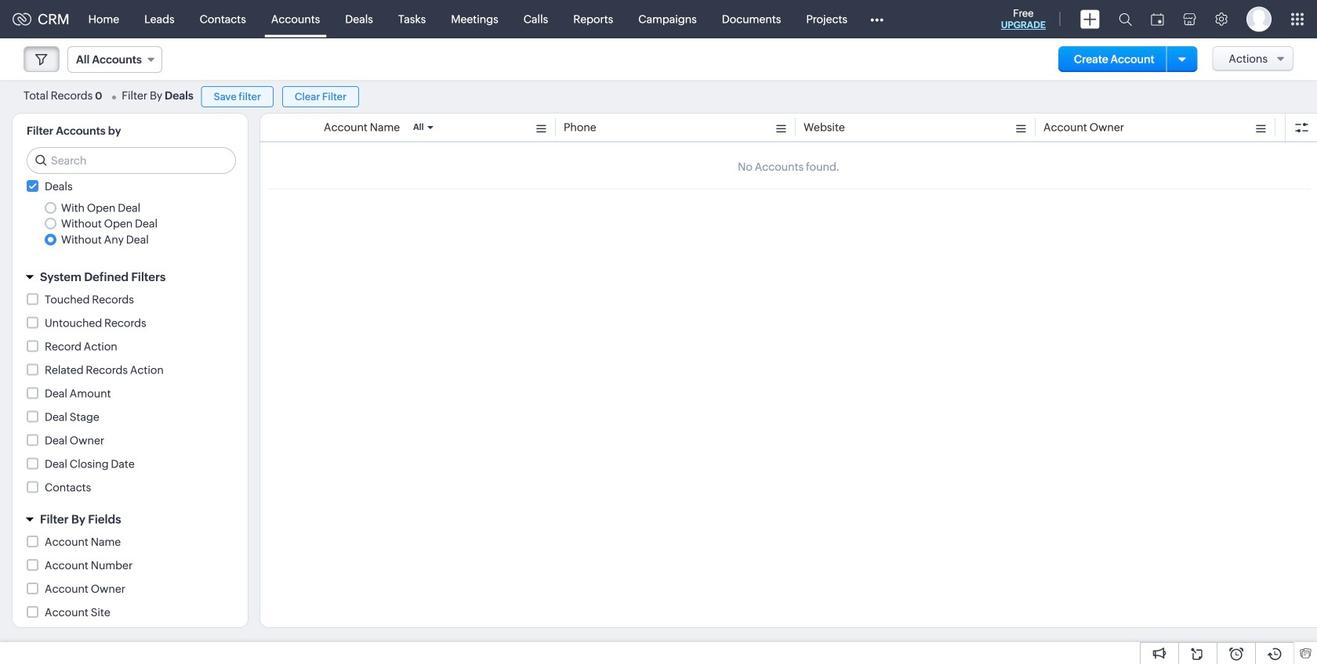 Task type: describe. For each thing, give the bounding box(es) containing it.
logo image
[[13, 13, 31, 25]]

profile image
[[1247, 7, 1272, 32]]

profile element
[[1237, 0, 1281, 38]]

Other Modules field
[[860, 7, 894, 32]]



Task type: locate. For each thing, give the bounding box(es) containing it.
search element
[[1109, 0, 1141, 38]]

search image
[[1119, 13, 1132, 26]]

create menu image
[[1080, 10, 1100, 29]]

None field
[[67, 46, 162, 73]]

calendar image
[[1151, 13, 1164, 25]]

Search text field
[[27, 148, 235, 173]]

create menu element
[[1071, 0, 1109, 38]]



Task type: vqa. For each thing, say whether or not it's contained in the screenshot.
region
no



